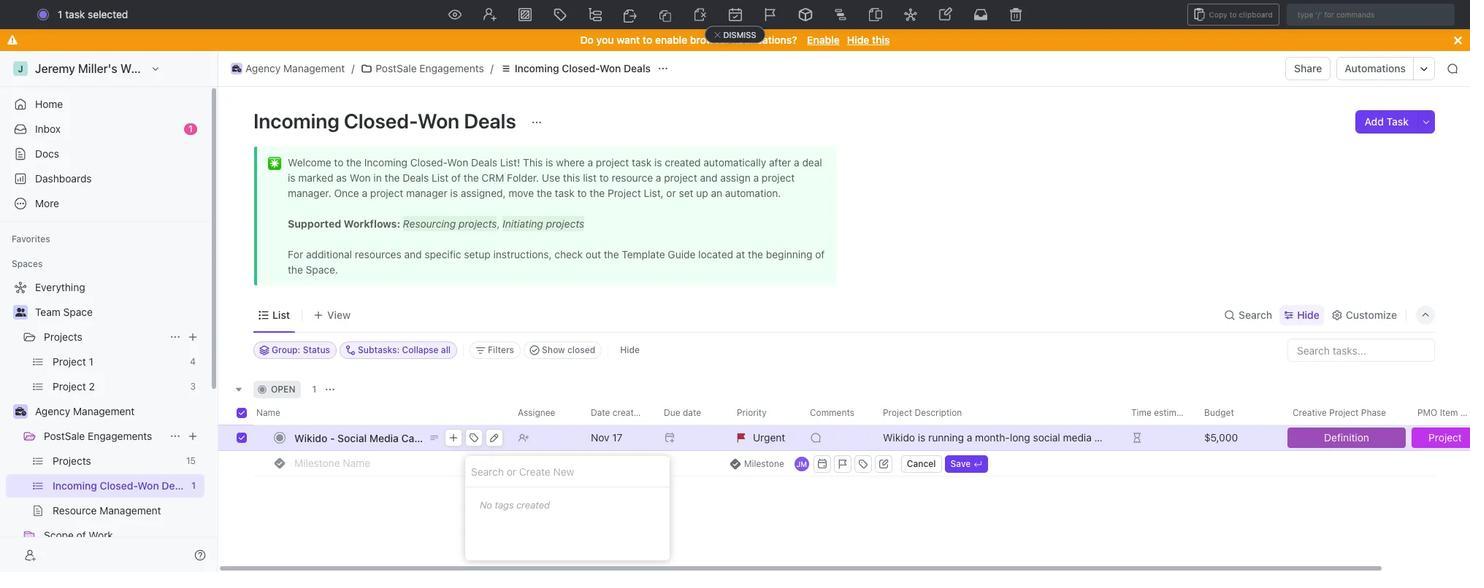 Task type: describe. For each thing, give the bounding box(es) containing it.
user group image
[[15, 308, 26, 317]]

postsale inside sidebar navigation
[[44, 430, 85, 443]]

search button
[[1220, 305, 1277, 325]]

search
[[1239, 309, 1272, 321]]

0 vertical spatial agency management link
[[227, 60, 349, 77]]

notifications?
[[732, 34, 797, 46]]

-
[[330, 432, 335, 444]]

save button
[[945, 455, 988, 473]]

customize
[[1346, 309, 1397, 321]]

team
[[35, 306, 60, 318]]

1 vertical spatial closed-
[[344, 109, 418, 133]]

0 vertical spatial incoming
[[515, 62, 559, 74]]

do you want to enable browser notifications? enable hide this
[[580, 34, 890, 46]]

selected
[[88, 8, 128, 20]]

share button
[[1286, 57, 1331, 80]]

business time image
[[232, 65, 241, 72]]

favorites
[[12, 234, 50, 245]]

cancel
[[907, 458, 936, 469]]

add task button
[[1356, 110, 1418, 134]]

1 horizontal spatial deals
[[624, 62, 651, 74]]

0 vertical spatial agency management
[[245, 62, 345, 74]]

postsale engagements inside "tree"
[[44, 430, 152, 443]]

dismiss
[[723, 30, 756, 39]]

automations button
[[1338, 58, 1413, 80]]

hide inside button
[[620, 345, 640, 356]]

campaign
[[401, 432, 450, 444]]

0 horizontal spatial 1
[[58, 8, 62, 20]]

browser
[[690, 34, 729, 46]]

0 horizontal spatial incoming
[[253, 109, 339, 133]]

1 inside sidebar navigation
[[188, 123, 193, 134]]

1 task selected
[[58, 8, 128, 20]]

save
[[951, 458, 971, 469]]

team space link
[[35, 301, 202, 324]]

0 vertical spatial management
[[283, 62, 345, 74]]

wikido - social media campaign link
[[291, 428, 506, 449]]

no tags created
[[480, 500, 550, 511]]

task
[[65, 8, 85, 20]]

this
[[872, 34, 890, 46]]

search...
[[723, 8, 765, 20]]

2 / from the left
[[491, 62, 494, 74]]

business time image
[[15, 408, 26, 416]]

automations
[[1345, 62, 1406, 74]]

social
[[338, 432, 367, 444]]

media
[[369, 432, 399, 444]]

Search tasks... text field
[[1288, 340, 1434, 362]]

hide button
[[1280, 305, 1324, 325]]

dashboards
[[35, 172, 92, 185]]

hide button
[[614, 342, 646, 359]]

type '/' for commands field
[[1287, 4, 1455, 26]]

home link
[[6, 93, 205, 116]]

do
[[580, 34, 594, 46]]

no
[[480, 500, 492, 511]]

agency management inside sidebar navigation
[[35, 405, 135, 418]]

management inside "tree"
[[73, 405, 135, 418]]

1 vertical spatial agency management link
[[35, 400, 202, 424]]

0 vertical spatial postsale engagements link
[[357, 60, 488, 77]]

docs
[[35, 148, 59, 160]]

dashboards link
[[6, 167, 205, 191]]

0 vertical spatial hide
[[847, 34, 869, 46]]



Task type: locate. For each thing, give the bounding box(es) containing it.
engagements
[[420, 62, 484, 74], [88, 430, 152, 443]]

agency management
[[245, 62, 345, 74], [35, 405, 135, 418]]

add task
[[1365, 115, 1409, 128]]

1 vertical spatial management
[[73, 405, 135, 418]]

favorites button
[[6, 231, 56, 248]]

space
[[63, 306, 93, 318]]

0 vertical spatial engagements
[[420, 62, 484, 74]]

1 horizontal spatial management
[[283, 62, 345, 74]]

inbox
[[35, 123, 61, 135]]

team space
[[35, 306, 93, 318]]

1 horizontal spatial incoming
[[515, 62, 559, 74]]

1 horizontal spatial closed-
[[562, 62, 600, 74]]

$5,000 button
[[1196, 425, 1284, 451]]

share
[[1294, 62, 1322, 74]]

0 horizontal spatial deals
[[464, 109, 516, 133]]

enable
[[807, 34, 840, 46]]

agency inside sidebar navigation
[[35, 405, 70, 418]]

1 horizontal spatial agency management link
[[227, 60, 349, 77]]

1 vertical spatial postsale engagements
[[44, 430, 152, 443]]

1 / from the left
[[352, 62, 355, 74]]

0 horizontal spatial postsale engagements
[[44, 430, 152, 443]]

0 vertical spatial postsale engagements
[[376, 62, 484, 74]]

1 vertical spatial 1
[[188, 123, 193, 134]]

1 vertical spatial postsale
[[44, 430, 85, 443]]

0 vertical spatial postsale
[[376, 62, 417, 74]]

Search or Create New text field
[[465, 456, 670, 488]]

postsale engagements link
[[357, 60, 488, 77], [44, 425, 164, 448]]

1 horizontal spatial agency management
[[245, 62, 345, 74]]

management
[[283, 62, 345, 74], [73, 405, 135, 418]]

add
[[1365, 115, 1384, 128]]

0 horizontal spatial management
[[73, 405, 135, 418]]

1 horizontal spatial won
[[600, 62, 621, 74]]

open
[[271, 384, 295, 395]]

sidebar navigation
[[0, 51, 218, 573]]

list link
[[270, 305, 290, 325]]

0 horizontal spatial postsale engagements link
[[44, 425, 164, 448]]

upgrade
[[1291, 8, 1333, 20]]

1 vertical spatial deals
[[464, 109, 516, 133]]

upgrade link
[[1270, 4, 1340, 25]]

1 horizontal spatial 1
[[188, 123, 193, 134]]

1 vertical spatial agency management
[[35, 405, 135, 418]]

0 horizontal spatial agency management link
[[35, 400, 202, 424]]

agency management right business time icon
[[245, 62, 345, 74]]

2 horizontal spatial 1
[[312, 384, 316, 395]]

0 vertical spatial deals
[[624, 62, 651, 74]]

2 vertical spatial hide
[[620, 345, 640, 356]]

0 horizontal spatial agency
[[35, 405, 70, 418]]

agency right business time image
[[35, 405, 70, 418]]

1 vertical spatial incoming
[[253, 109, 339, 133]]

agency management right business time image
[[35, 405, 135, 418]]

Milestone Name text field
[[294, 451, 721, 475]]

tree containing team space
[[6, 276, 205, 573]]

created
[[516, 500, 550, 511]]

hide inside dropdown button
[[1297, 309, 1320, 321]]

0 vertical spatial won
[[600, 62, 621, 74]]

projects
[[44, 331, 82, 343]]

tags
[[495, 500, 514, 511]]

1 horizontal spatial agency
[[245, 62, 281, 74]]

1 horizontal spatial postsale engagements link
[[357, 60, 488, 77]]

0 vertical spatial closed-
[[562, 62, 600, 74]]

spaces
[[12, 259, 43, 270]]

1 vertical spatial incoming closed-won deals
[[253, 109, 521, 133]]

incoming closed-won deals link
[[496, 60, 654, 77]]

incoming closed-won deals
[[515, 62, 651, 74], [253, 109, 521, 133]]

postsale
[[376, 62, 417, 74], [44, 430, 85, 443]]

new
[[1366, 8, 1388, 20]]

incoming
[[515, 62, 559, 74], [253, 109, 339, 133]]

0 horizontal spatial /
[[352, 62, 355, 74]]

hide
[[847, 34, 869, 46], [1297, 309, 1320, 321], [620, 345, 640, 356]]

want
[[617, 34, 640, 46]]

task
[[1387, 115, 1409, 128]]

1 vertical spatial agency
[[35, 405, 70, 418]]

0 vertical spatial 1
[[58, 8, 62, 20]]

0 vertical spatial agency
[[245, 62, 281, 74]]

0 horizontal spatial agency management
[[35, 405, 135, 418]]

1 vertical spatial postsale engagements link
[[44, 425, 164, 448]]

2 horizontal spatial hide
[[1297, 309, 1320, 321]]

home
[[35, 98, 63, 110]]

docs link
[[6, 142, 205, 166]]

0 horizontal spatial postsale
[[44, 430, 85, 443]]

agency
[[245, 62, 281, 74], [35, 405, 70, 418]]

1 horizontal spatial /
[[491, 62, 494, 74]]

you
[[596, 34, 614, 46]]

1 horizontal spatial postsale engagements
[[376, 62, 484, 74]]

1
[[58, 8, 62, 20], [188, 123, 193, 134], [312, 384, 316, 395]]

1 horizontal spatial engagements
[[420, 62, 484, 74]]

tree
[[6, 276, 205, 573]]

0 horizontal spatial closed-
[[344, 109, 418, 133]]

1 vertical spatial hide
[[1297, 309, 1320, 321]]

to
[[643, 34, 652, 46]]

new button
[[1346, 3, 1396, 26]]

won
[[600, 62, 621, 74], [418, 109, 460, 133]]

closed-
[[562, 62, 600, 74], [344, 109, 418, 133]]

projects link
[[44, 326, 164, 349]]

⌘k
[[903, 8, 919, 20]]

engagements inside "tree"
[[88, 430, 152, 443]]

1 vertical spatial engagements
[[88, 430, 152, 443]]

wikido - social media campaign
[[294, 432, 450, 444]]

wikido
[[294, 432, 327, 444]]

agency right business time icon
[[245, 62, 281, 74]]

0 horizontal spatial won
[[418, 109, 460, 133]]

/
[[352, 62, 355, 74], [491, 62, 494, 74]]

1 horizontal spatial postsale
[[376, 62, 417, 74]]

1 vertical spatial won
[[418, 109, 460, 133]]

0 horizontal spatial engagements
[[88, 430, 152, 443]]

postsale engagements
[[376, 62, 484, 74], [44, 430, 152, 443]]

agency management link
[[227, 60, 349, 77], [35, 400, 202, 424]]

1 horizontal spatial hide
[[847, 34, 869, 46]]

0 horizontal spatial hide
[[620, 345, 640, 356]]

2 vertical spatial 1
[[312, 384, 316, 395]]

customize button
[[1327, 305, 1402, 325]]

list
[[272, 309, 290, 321]]

enable
[[655, 34, 687, 46]]

0 vertical spatial incoming closed-won deals
[[515, 62, 651, 74]]

tree inside sidebar navigation
[[6, 276, 205, 573]]

$5,000
[[1204, 432, 1238, 444]]

cancel button
[[901, 455, 942, 473]]

deals
[[624, 62, 651, 74], [464, 109, 516, 133]]



Task type: vqa. For each thing, say whether or not it's contained in the screenshot.
the Save
yes



